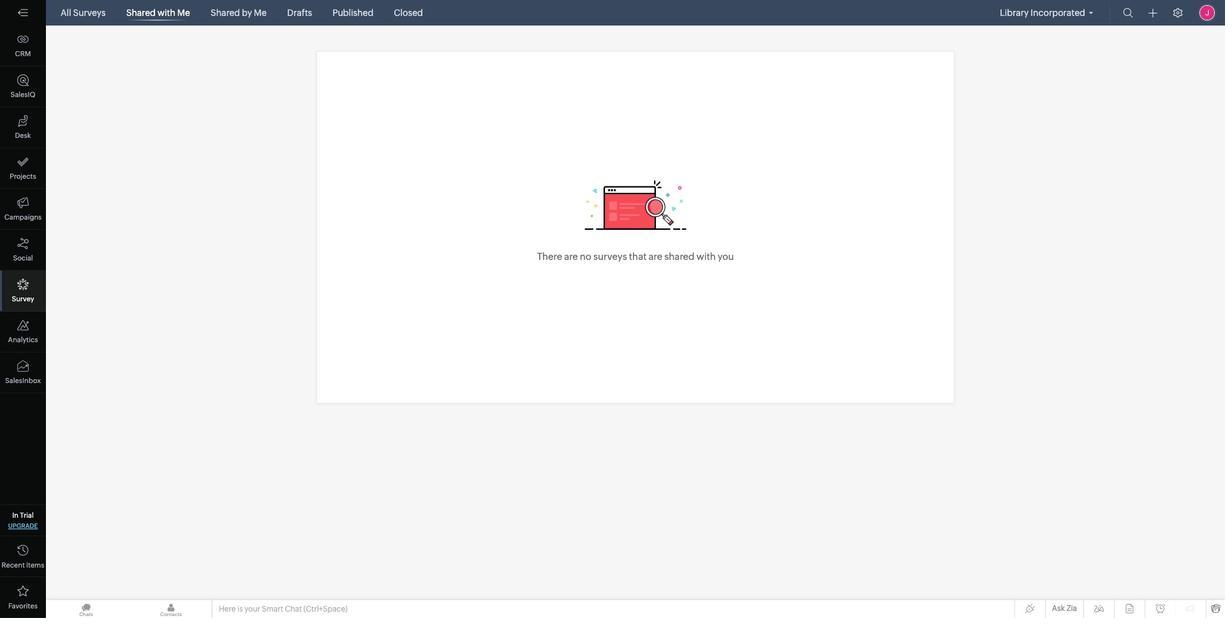 Task type: describe. For each thing, give the bounding box(es) containing it.
salesiq link
[[0, 66, 46, 107]]

closed
[[394, 8, 423, 18]]

ask zia
[[1053, 604, 1078, 613]]

in trial upgrade
[[8, 511, 38, 529]]

survey
[[12, 295, 34, 303]]

here is your smart chat (ctrl+space)
[[219, 605, 348, 614]]

published link
[[328, 0, 379, 26]]

desk link
[[0, 107, 46, 148]]

quick actions image
[[1149, 8, 1158, 18]]

zia
[[1067, 604, 1078, 613]]

your
[[245, 605, 260, 614]]

drafts link
[[282, 0, 317, 26]]

library incorporated
[[1001, 8, 1086, 18]]

here
[[219, 605, 236, 614]]

is
[[237, 605, 243, 614]]

shared with me link
[[121, 0, 195, 26]]

social link
[[0, 230, 46, 271]]

recent items
[[2, 561, 44, 569]]

projects
[[10, 172, 36, 180]]

in
[[12, 511, 19, 519]]

smart
[[262, 605, 283, 614]]

items
[[26, 561, 44, 569]]

with
[[158, 8, 176, 18]]

published
[[333, 8, 374, 18]]

contacts image
[[131, 600, 211, 618]]

shared for shared by me
[[211, 8, 240, 18]]

analytics link
[[0, 312, 46, 352]]

all
[[61, 8, 71, 18]]

salesinbox
[[5, 377, 41, 384]]

(ctrl+space)
[[304, 605, 348, 614]]



Task type: locate. For each thing, give the bounding box(es) containing it.
shared for shared with me
[[126, 8, 156, 18]]

configure settings image
[[1174, 8, 1184, 18]]

incorporated
[[1031, 8, 1086, 18]]

drafts
[[287, 8, 312, 18]]

crm
[[15, 50, 31, 57]]

by
[[242, 8, 252, 18]]

all surveys
[[61, 8, 106, 18]]

trial
[[20, 511, 34, 519]]

me right by
[[254, 8, 267, 18]]

campaigns link
[[0, 189, 46, 230]]

me
[[177, 8, 190, 18], [254, 8, 267, 18]]

shared left with
[[126, 8, 156, 18]]

social
[[13, 254, 33, 262]]

0 horizontal spatial me
[[177, 8, 190, 18]]

salesinbox link
[[0, 352, 46, 393]]

chats image
[[46, 600, 126, 618]]

projects link
[[0, 148, 46, 189]]

0 horizontal spatial shared
[[126, 8, 156, 18]]

shared by me
[[211, 8, 267, 18]]

recent
[[2, 561, 25, 569]]

shared left by
[[211, 8, 240, 18]]

me for shared by me
[[254, 8, 267, 18]]

shared
[[126, 8, 156, 18], [211, 8, 240, 18]]

me right with
[[177, 8, 190, 18]]

2 me from the left
[[254, 8, 267, 18]]

1 shared from the left
[[126, 8, 156, 18]]

library
[[1001, 8, 1030, 18]]

analytics
[[8, 336, 38, 344]]

surveys
[[73, 8, 106, 18]]

me for shared with me
[[177, 8, 190, 18]]

chat
[[285, 605, 302, 614]]

all surveys link
[[56, 0, 111, 26]]

2 shared from the left
[[211, 8, 240, 18]]

crm link
[[0, 26, 46, 66]]

1 horizontal spatial shared
[[211, 8, 240, 18]]

closed link
[[389, 0, 428, 26]]

campaigns
[[4, 213, 42, 221]]

1 me from the left
[[177, 8, 190, 18]]

shared by me link
[[206, 0, 272, 26]]

upgrade
[[8, 522, 38, 529]]

ask
[[1053, 604, 1066, 613]]

favorites
[[8, 602, 38, 610]]

desk
[[15, 132, 31, 139]]

salesiq
[[11, 91, 35, 98]]

shared with me
[[126, 8, 190, 18]]

survey link
[[0, 271, 46, 312]]

1 horizontal spatial me
[[254, 8, 267, 18]]

search image
[[1124, 8, 1134, 18]]



Task type: vqa. For each thing, say whether or not it's contained in the screenshot.
Search icon
yes



